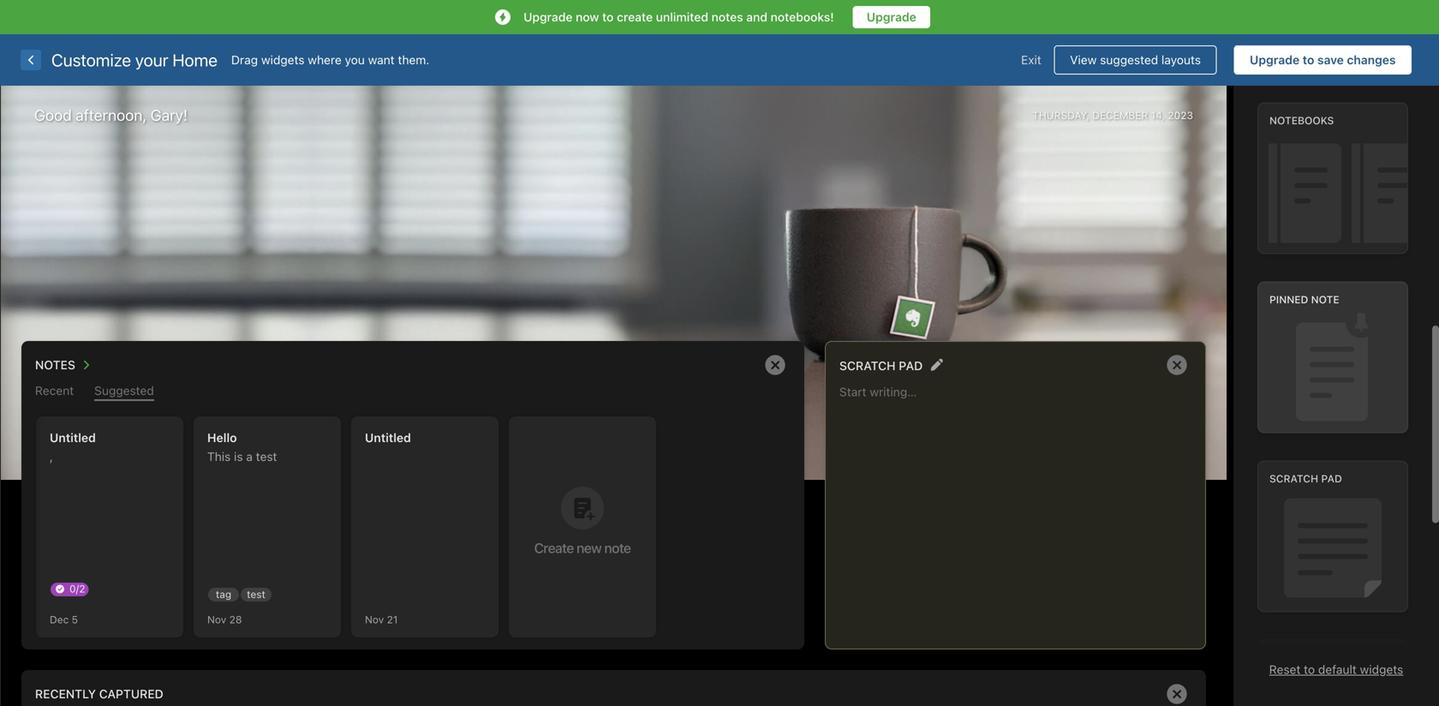 Task type: vqa. For each thing, say whether or not it's contained in the screenshot.
the widgets to the bottom
yes



Task type: locate. For each thing, give the bounding box(es) containing it.
upgrade for upgrade now to create unlimited notes and notebooks!
[[524, 10, 573, 24]]

1 vertical spatial widgets
[[1361, 662, 1404, 677]]

to for upgrade
[[1303, 53, 1315, 67]]

widgets
[[261, 53, 305, 67], [1361, 662, 1404, 677]]

upgrade to save changes
[[1250, 53, 1397, 67]]

1 vertical spatial pad
[[1322, 472, 1343, 484]]

1 horizontal spatial scratch
[[1270, 472, 1319, 484]]

pad
[[899, 358, 923, 373], [1322, 472, 1343, 484]]

0 horizontal spatial upgrade
[[524, 10, 573, 24]]

notebooks
[[1270, 114, 1335, 126]]

to left save
[[1303, 53, 1315, 67]]

notes
[[712, 10, 744, 24]]

layouts
[[1162, 53, 1202, 67]]

gary!
[[151, 106, 188, 124]]

widgets right default
[[1361, 662, 1404, 677]]

and
[[747, 10, 768, 24]]

exit button
[[1009, 45, 1055, 75]]

upgrade inside button
[[867, 10, 917, 24]]

scratch
[[840, 358, 896, 373], [1270, 472, 1319, 484]]

1 horizontal spatial pad
[[1322, 472, 1343, 484]]

2 vertical spatial to
[[1305, 662, 1316, 677]]

14,
[[1152, 109, 1166, 121]]

0 vertical spatial scratch pad
[[840, 358, 923, 373]]

scratch pad
[[840, 358, 923, 373], [1270, 472, 1343, 484]]

1 horizontal spatial widgets
[[1361, 662, 1404, 677]]

upgrade for upgrade to save changes
[[1250, 53, 1300, 67]]

1 horizontal spatial upgrade
[[867, 10, 917, 24]]

upgrade
[[524, 10, 573, 24], [867, 10, 917, 24], [1250, 53, 1300, 67]]

want
[[368, 53, 395, 67]]

0 horizontal spatial widgets
[[261, 53, 305, 67]]

you
[[345, 53, 365, 67]]

good
[[34, 106, 72, 124]]

default
[[1319, 662, 1357, 677]]

0 horizontal spatial scratch
[[840, 358, 896, 373]]

view suggested layouts
[[1071, 53, 1202, 67]]

suggested
[[1101, 53, 1159, 67]]

0 vertical spatial pad
[[899, 358, 923, 373]]

0 horizontal spatial pad
[[899, 358, 923, 373]]

upgrade to save changes button
[[1235, 45, 1412, 75]]

1 vertical spatial to
[[1303, 53, 1315, 67]]

to right now
[[603, 10, 614, 24]]

remove image
[[758, 348, 793, 382], [1160, 348, 1195, 382], [1160, 677, 1195, 706]]

exit
[[1022, 53, 1042, 67]]

thursday, december 14, 2023
[[1033, 109, 1194, 121]]

widgets right drag
[[261, 53, 305, 67]]

save
[[1318, 53, 1345, 67]]

upgrade now to create unlimited notes and notebooks!
[[524, 10, 834, 24]]

to
[[603, 10, 614, 24], [1303, 53, 1315, 67], [1305, 662, 1316, 677]]

upgrade inside button
[[1250, 53, 1300, 67]]

0 vertical spatial scratch
[[840, 358, 896, 373]]

to right reset
[[1305, 662, 1316, 677]]

to inside button
[[1303, 53, 1315, 67]]

changes
[[1348, 53, 1397, 67]]

2 horizontal spatial upgrade
[[1250, 53, 1300, 67]]

1 vertical spatial scratch pad
[[1270, 472, 1343, 484]]

1 vertical spatial scratch
[[1270, 472, 1319, 484]]



Task type: describe. For each thing, give the bounding box(es) containing it.
notebooks!
[[771, 10, 834, 24]]

reset
[[1270, 662, 1301, 677]]

1 horizontal spatial scratch pad
[[1270, 472, 1343, 484]]

create
[[617, 10, 653, 24]]

view suggested layouts button
[[1055, 45, 1217, 75]]

2023
[[1168, 109, 1194, 121]]

pinned note
[[1270, 293, 1340, 305]]

where
[[308, 53, 342, 67]]

home
[[173, 50, 218, 70]]

upgrade for upgrade
[[867, 10, 917, 24]]

drag widgets where you want them.
[[231, 53, 430, 67]]

good afternoon, gary!
[[34, 106, 188, 124]]

unlimited
[[656, 10, 709, 24]]

thursday,
[[1033, 109, 1090, 121]]

to for reset
[[1305, 662, 1316, 677]]

customize
[[51, 50, 131, 70]]

edit widget title image
[[931, 358, 944, 371]]

0 vertical spatial widgets
[[261, 53, 305, 67]]

reset to default widgets
[[1270, 662, 1404, 677]]

december
[[1093, 109, 1149, 121]]

afternoon,
[[76, 106, 147, 124]]

upgrade button
[[853, 6, 931, 28]]

note
[[1312, 293, 1340, 305]]

0 vertical spatial to
[[603, 10, 614, 24]]

0 horizontal spatial scratch pad
[[840, 358, 923, 373]]

your
[[135, 50, 168, 70]]

pad inside button
[[899, 358, 923, 373]]

pinned
[[1270, 293, 1309, 305]]

now
[[576, 10, 599, 24]]

scratch pad button
[[840, 354, 923, 376]]

drag
[[231, 53, 258, 67]]

them.
[[398, 53, 430, 67]]

reset to default widgets button
[[1270, 662, 1404, 677]]

customize your home
[[51, 50, 218, 70]]

view
[[1071, 53, 1097, 67]]

scratch inside button
[[840, 358, 896, 373]]



